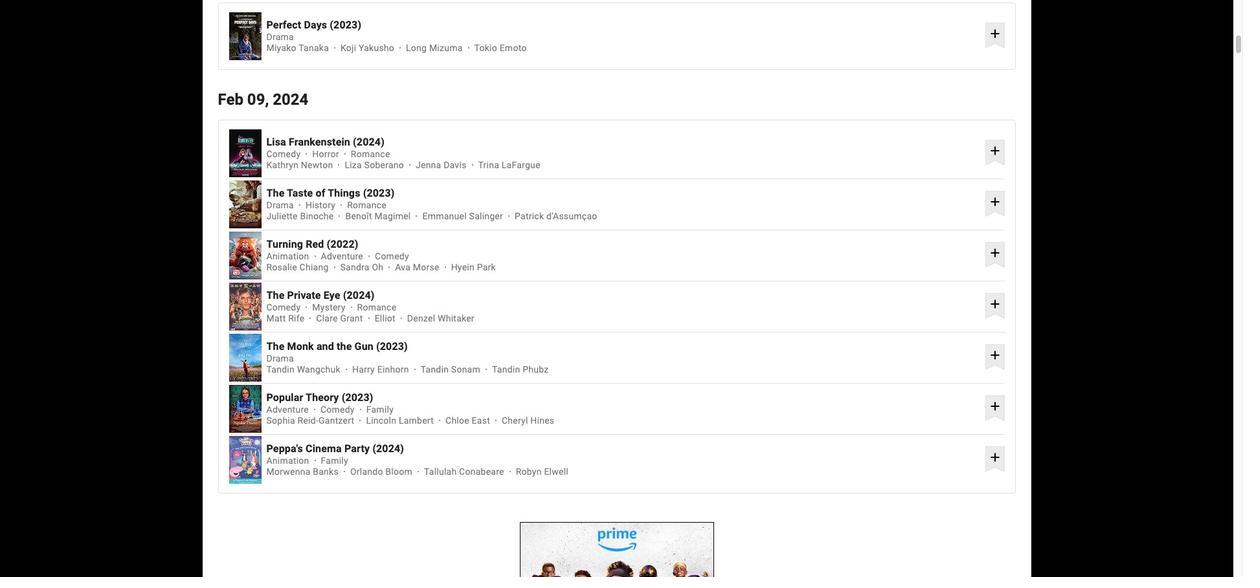 Task type: vqa. For each thing, say whether or not it's contained in the screenshot.
star border inline image to the left
no



Task type: locate. For each thing, give the bounding box(es) containing it.
7 group from the top
[[229, 385, 261, 433]]

2 vertical spatial add image
[[987, 450, 1003, 466]]

2 vertical spatial the
[[266, 340, 285, 353]]

juliette binoche
[[266, 211, 334, 222]]

einhorn
[[377, 365, 409, 375]]

2 group from the top
[[229, 130, 261, 177]]

group left sophia
[[229, 385, 261, 433]]

1 the from the top
[[266, 187, 285, 199]]

animation up morwenna
[[266, 456, 309, 466]]

drama up "juliette"
[[266, 200, 294, 210]]

1 animation from the top
[[266, 251, 309, 262]]

(2023) up koji on the left top of the page
[[330, 19, 361, 31]]

group left miyako
[[229, 12, 261, 60]]

elwell
[[544, 467, 569, 477]]

chiang
[[300, 262, 329, 273]]

4 add image from the top
[[987, 245, 1003, 261]]

comedy up gantzert
[[321, 405, 355, 415]]

comedy up "ava"
[[375, 251, 409, 262]]

tanaka
[[299, 43, 329, 53]]

1 horizontal spatial tandin
[[421, 365, 449, 375]]

hyein park
[[451, 262, 496, 273]]

group left rosalie
[[229, 232, 261, 280]]

the
[[337, 340, 352, 353]]

jenna
[[416, 160, 441, 170]]

the up matt
[[266, 289, 285, 302]]

3 the from the top
[[266, 340, 285, 353]]

matt
[[266, 314, 286, 324]]

0 vertical spatial romance
[[351, 149, 390, 159]]

1 add image from the top
[[987, 348, 1003, 363]]

tallulah
[[424, 467, 457, 477]]

and
[[317, 340, 334, 353]]

sandra oh
[[340, 262, 384, 273]]

(2024) up orlando bloom
[[373, 443, 404, 455]]

(2024) up liza soberano
[[353, 136, 385, 148]]

(2022)
[[327, 238, 358, 250]]

group
[[229, 12, 261, 60], [229, 130, 261, 177], [229, 181, 261, 229], [229, 232, 261, 280], [229, 283, 261, 331], [229, 334, 261, 382], [229, 385, 261, 433], [229, 436, 261, 484]]

comedy up 'kathryn'
[[266, 149, 301, 159]]

popular theory (2023) button
[[266, 392, 980, 404]]

kathryn
[[266, 160, 299, 170]]

harry einhorn
[[352, 365, 409, 375]]

group left peppa's
[[229, 436, 261, 484]]

trina
[[478, 160, 499, 170]]

miyako tanaka
[[266, 43, 329, 53]]

1 vertical spatial add image
[[987, 399, 1003, 414]]

2 add image from the top
[[987, 399, 1003, 414]]

0 horizontal spatial tandin
[[266, 365, 295, 375]]

romance for the private eye (2024)
[[357, 302, 397, 313]]

ava morse
[[395, 262, 439, 273]]

drama down monk
[[266, 354, 294, 364]]

eye
[[324, 289, 340, 302]]

2 vertical spatial (2024)
[[373, 443, 404, 455]]

tandin left sonam
[[421, 365, 449, 375]]

tandin for tandin wangchuk
[[266, 365, 295, 375]]

2 the from the top
[[266, 289, 285, 302]]

bloom
[[386, 467, 412, 477]]

romance up benoît
[[347, 200, 387, 210]]

1 vertical spatial adventure
[[266, 405, 309, 415]]

the up "juliette"
[[266, 187, 285, 199]]

perfect
[[266, 19, 301, 31]]

soberano
[[364, 160, 404, 170]]

group left "lisa"
[[229, 130, 261, 177]]

1 group from the top
[[229, 12, 261, 60]]

(2023) up einhorn
[[376, 340, 408, 353]]

romance up elliot
[[357, 302, 397, 313]]

1 vertical spatial the
[[266, 289, 285, 302]]

romance
[[351, 149, 390, 159], [347, 200, 387, 210], [357, 302, 397, 313]]

denzel
[[407, 314, 435, 324]]

the for the private eye (2024)
[[266, 289, 285, 302]]

lisa
[[266, 136, 286, 148]]

0 vertical spatial animation
[[266, 251, 309, 262]]

morwenna banks
[[266, 467, 339, 477]]

1 drama from the top
[[266, 32, 294, 42]]

koji yakusho in perfect days (2023) image
[[229, 12, 261, 60]]

lisa frankenstein (2024)
[[266, 136, 385, 148]]

yakusho
[[359, 43, 394, 53]]

tandin up popular
[[266, 365, 295, 375]]

2 horizontal spatial tandin
[[492, 365, 520, 375]]

3 group from the top
[[229, 181, 261, 229]]

1 vertical spatial animation
[[266, 456, 309, 466]]

group left matt
[[229, 283, 261, 331]]

long mizuma
[[406, 43, 463, 53]]

rife
[[288, 314, 305, 324]]

3 add image from the top
[[987, 194, 1003, 210]]

0 vertical spatial add image
[[987, 348, 1003, 363]]

1 vertical spatial (2024)
[[343, 289, 375, 302]]

3 drama from the top
[[266, 354, 294, 364]]

banks
[[313, 467, 339, 477]]

wangchuk
[[297, 365, 341, 375]]

lambert
[[399, 416, 434, 426]]

jenna davis
[[416, 160, 467, 170]]

family down peppa's cinema party (2024) on the bottom left
[[321, 456, 348, 466]]

0 vertical spatial drama
[[266, 32, 294, 42]]

tandin wangchuk
[[266, 365, 341, 375]]

lafargue
[[502, 160, 541, 170]]

0 horizontal spatial adventure
[[266, 405, 309, 415]]

emoto
[[500, 43, 527, 53]]

adventure down popular
[[266, 405, 309, 415]]

group left "juliette"
[[229, 181, 261, 229]]

group for popular theory (2023)
[[229, 385, 261, 433]]

the left monk
[[266, 340, 285, 353]]

the for the taste of things (2023)
[[266, 187, 285, 199]]

3 add image from the top
[[987, 450, 1003, 466]]

5 group from the top
[[229, 283, 261, 331]]

add image for lisa frankenstein (2024)
[[987, 143, 1003, 159]]

robyn
[[516, 467, 542, 477]]

0 horizontal spatial family
[[321, 456, 348, 466]]

the private eye (2024) button
[[266, 289, 980, 302]]

tandin for tandin phubz
[[492, 365, 520, 375]]

koji
[[341, 43, 356, 53]]

add image for peppa's cinema party (2024)
[[987, 450, 1003, 466]]

2 vertical spatial romance
[[357, 302, 397, 313]]

tandin for tandin sonam
[[421, 365, 449, 375]]

tandin left "phubz"
[[492, 365, 520, 375]]

sonam
[[451, 365, 481, 375]]

1 vertical spatial drama
[[266, 200, 294, 210]]

liza
[[345, 160, 362, 170]]

group for turning red (2022)
[[229, 232, 261, 280]]

add image for popular theory (2023)
[[987, 399, 1003, 414]]

robyn elwell
[[516, 467, 569, 477]]

2 animation from the top
[[266, 456, 309, 466]]

adventure down '(2022)'
[[321, 251, 363, 262]]

romance up liza soberano
[[351, 149, 390, 159]]

add image
[[987, 26, 1003, 42], [987, 143, 1003, 159], [987, 194, 1003, 210], [987, 245, 1003, 261], [987, 297, 1003, 312]]

group up cheryl hines, aidan guthrie, christian hall, errol sadler, ali scher, camilo diaz caro, chloe east, georgia simmons, kat conner sterling, lincoln lambert, sophia reid-gantzert, selena turner, and varak baronian in popular theory (2023) image
[[229, 334, 261, 382]]

(2024) for party
[[373, 443, 404, 455]]

add image
[[987, 348, 1003, 363], [987, 399, 1003, 414], [987, 450, 1003, 466]]

2 vertical spatial drama
[[266, 354, 294, 364]]

5 add image from the top
[[987, 297, 1003, 312]]

hines
[[531, 416, 555, 426]]

juliette binoche and benoît magimel in the taste of things (2023) image
[[229, 181, 261, 229]]

tandin
[[266, 365, 295, 375], [421, 365, 449, 375], [492, 365, 520, 375]]

add image for the taste of things (2023)
[[987, 194, 1003, 210]]

orlando
[[350, 467, 383, 477]]

3 tandin from the left
[[492, 365, 520, 375]]

0 vertical spatial the
[[266, 187, 285, 199]]

days
[[304, 19, 327, 31]]

lincoln lambert
[[366, 416, 434, 426]]

0 vertical spatial adventure
[[321, 251, 363, 262]]

benoît magimel
[[345, 211, 411, 222]]

1 tandin from the left
[[266, 365, 295, 375]]

2 add image from the top
[[987, 143, 1003, 159]]

the monk and the gun (2023) button
[[266, 340, 980, 353]]

animation for peppa's
[[266, 456, 309, 466]]

clare grant
[[316, 314, 363, 324]]

1 horizontal spatial family
[[366, 405, 394, 415]]

cheryl hines, aidan guthrie, christian hall, errol sadler, ali scher, camilo diaz caro, chloe east, georgia simmons, kat conner sterling, lincoln lambert, sophia reid-gantzert, selena turner, and varak baronian in popular theory (2023) image
[[229, 385, 261, 433]]

animation down turning
[[266, 251, 309, 262]]

drama inside the monk and the gun (2023) drama
[[266, 354, 294, 364]]

1 vertical spatial romance
[[347, 200, 387, 210]]

oh
[[372, 262, 384, 273]]

rosalie
[[266, 262, 297, 273]]

the private eye (2024)
[[266, 289, 375, 302]]

2 tandin from the left
[[421, 365, 449, 375]]

drama up miyako
[[266, 32, 294, 42]]

(2024) up grant
[[343, 289, 375, 302]]

6 group from the top
[[229, 334, 261, 382]]

adventure
[[321, 251, 363, 262], [266, 405, 309, 415]]

8 group from the top
[[229, 436, 261, 484]]

the taste of things (2023) button
[[266, 187, 980, 199]]

4 group from the top
[[229, 232, 261, 280]]

family up lincoln
[[366, 405, 394, 415]]



Task type: describe. For each thing, give the bounding box(es) containing it.
0 vertical spatial (2024)
[[353, 136, 385, 148]]

denzel whitaker
[[407, 314, 475, 324]]

mizuma
[[429, 43, 463, 53]]

feb
[[218, 91, 243, 109]]

2 drama from the top
[[266, 200, 294, 210]]

turning red (2022) button
[[266, 238, 980, 250]]

monk
[[287, 340, 314, 353]]

trina lafargue
[[478, 160, 541, 170]]

maitreyi ramakrishnan, tristan allerick chen, ava morse, hyein park, and rosalie chiang in turning red (2022) image
[[229, 232, 261, 280]]

gantzert
[[319, 416, 354, 426]]

tandin wangchuk in the monk and the gun (2023) image
[[229, 334, 261, 382]]

chloe east
[[446, 416, 490, 426]]

(2024) for eye
[[343, 289, 375, 302]]

eric roberts, petri hawkins byrd, ryan remington, denzel whitaker, tim dougherty, patrick roe, jared brady, jack cook, mark doc berry, clare grant, stream gardner, chip tha ripper, erik griffin, mark w. berry, alex kagianaris, josiah jack kalian, eugenia kuzmina, elijah boothe, patrick walker, cory kirk, elliot, denisha hardeman, matt rife, jock mckissic, rapha bola, jay reeves, lexy panterra, jt palmer, and hope ayiyi in the private eye (2024) image
[[229, 283, 261, 331]]

tandin phubz
[[492, 365, 549, 375]]

matt rife
[[266, 314, 305, 324]]

frankenstein
[[289, 136, 350, 148]]

(2023) up benoît magimel
[[363, 187, 395, 199]]

tallulah conabeare
[[424, 467, 504, 477]]

liza soberano
[[345, 160, 404, 170]]

group for perfect days (2023)
[[229, 12, 261, 60]]

things
[[328, 187, 360, 199]]

morse
[[413, 262, 439, 273]]

comedy up matt rife
[[266, 302, 301, 313]]

morwenna
[[266, 467, 311, 477]]

taste
[[287, 187, 313, 199]]

group for the monk and the gun (2023)
[[229, 334, 261, 382]]

of
[[316, 187, 325, 199]]

emmanuel salinger
[[423, 211, 503, 222]]

peppa's cinema party (2024) image
[[229, 436, 261, 484]]

party
[[344, 443, 370, 455]]

add image for turning red (2022)
[[987, 245, 1003, 261]]

sandra
[[340, 262, 370, 273]]

rosalie chiang
[[266, 262, 329, 273]]

cheryl hines
[[502, 416, 555, 426]]

newton
[[301, 160, 333, 170]]

magimel
[[375, 211, 411, 222]]

add image for the private eye (2024)
[[987, 297, 1003, 312]]

(2023) inside perfect days (2023) drama
[[330, 19, 361, 31]]

tandin sonam
[[421, 365, 481, 375]]

group for the taste of things (2023)
[[229, 181, 261, 229]]

1 vertical spatial family
[[321, 456, 348, 466]]

kathryn newton
[[266, 160, 333, 170]]

(2023) inside the monk and the gun (2023) drama
[[376, 340, 408, 353]]

private
[[287, 289, 321, 302]]

drama inside perfect days (2023) drama
[[266, 32, 294, 42]]

turning
[[266, 238, 303, 250]]

group for peppa's cinema party (2024)
[[229, 436, 261, 484]]

orlando bloom
[[350, 467, 412, 477]]

peppa's cinema party (2024)
[[266, 443, 404, 455]]

the taste of things (2023)
[[266, 187, 395, 199]]

emmanuel
[[423, 211, 467, 222]]

benoît
[[345, 211, 372, 222]]

popular theory (2023)
[[266, 392, 373, 404]]

peppa's cinema party (2024) button
[[266, 443, 980, 455]]

whitaker
[[438, 314, 475, 324]]

theory
[[306, 392, 339, 404]]

popular
[[266, 392, 303, 404]]

1 horizontal spatial adventure
[[321, 251, 363, 262]]

lisa frankenstein (2024) button
[[266, 136, 980, 148]]

salinger
[[469, 211, 503, 222]]

patrick d'assumçao
[[515, 211, 597, 222]]

elliot
[[375, 314, 396, 324]]

mystery
[[312, 302, 346, 313]]

the inside the monk and the gun (2023) drama
[[266, 340, 285, 353]]

feb 09, 2024
[[218, 91, 308, 109]]

harry
[[352, 365, 375, 375]]

0 vertical spatial family
[[366, 405, 394, 415]]

grant
[[340, 314, 363, 324]]

animation for turning
[[266, 251, 309, 262]]

long
[[406, 43, 427, 53]]

binoche
[[300, 211, 334, 222]]

turning red (2022)
[[266, 238, 358, 250]]

chloe
[[446, 416, 469, 426]]

hyein
[[451, 262, 475, 273]]

sophia
[[266, 416, 295, 426]]

romance for lisa frankenstein (2024)
[[351, 149, 390, 159]]

phubz
[[523, 365, 549, 375]]

east
[[472, 416, 490, 426]]

perfect days (2023) drama
[[266, 19, 361, 42]]

group for lisa frankenstein (2024)
[[229, 130, 261, 177]]

perfect days (2023) button
[[266, 19, 980, 31]]

romance for the taste of things (2023)
[[347, 200, 387, 210]]

1 add image from the top
[[987, 26, 1003, 42]]

(2023) down harry
[[342, 392, 373, 404]]

tokio
[[474, 43, 497, 53]]

horror
[[312, 149, 339, 159]]

davis
[[444, 160, 467, 170]]

tokio emoto
[[474, 43, 527, 53]]

peppa's
[[266, 443, 303, 455]]

miyako
[[266, 43, 296, 53]]

cole sprouse and kathryn newton in lisa frankenstein (2024) image
[[229, 130, 261, 177]]

red
[[306, 238, 324, 250]]

reid-
[[298, 416, 319, 426]]

gun
[[355, 340, 374, 353]]

sophia reid-gantzert
[[266, 416, 354, 426]]

patrick
[[515, 211, 544, 222]]

group for the private eye (2024)
[[229, 283, 261, 331]]

the monk and the gun (2023) drama
[[266, 340, 408, 364]]

cinema
[[306, 443, 342, 455]]

cheryl
[[502, 416, 528, 426]]

09,
[[247, 91, 269, 109]]



